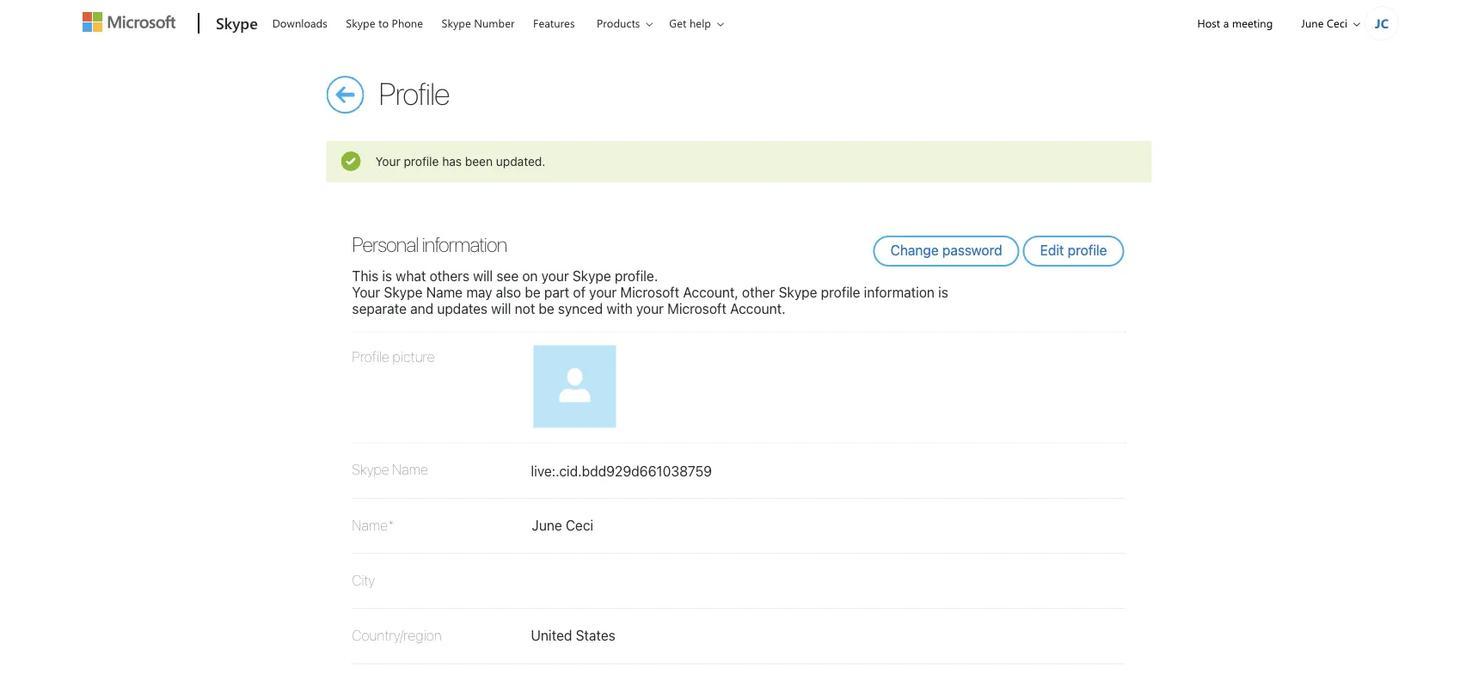 Task type: locate. For each thing, give the bounding box(es) containing it.
skype link
[[207, 1, 263, 47]]

account,
[[683, 284, 739, 300]]

your left has
[[375, 154, 401, 168]]

will up 'may' at the left of the page
[[473, 268, 493, 284]]

skype name
[[352, 462, 428, 478]]

change
[[891, 242, 939, 258]]

profile picture
[[352, 349, 435, 365]]

0 vertical spatial profile
[[379, 74, 449, 111]]

help
[[690, 15, 711, 31]]

is
[[382, 268, 392, 284], [939, 284, 949, 300]]

features
[[533, 15, 575, 31]]

may
[[466, 284, 492, 300]]

will down also
[[491, 301, 511, 317]]

skype up name*
[[352, 462, 389, 478]]

1 vertical spatial will
[[491, 301, 511, 317]]

profile
[[379, 74, 449, 111], [352, 349, 390, 365]]

0 vertical spatial profile
[[404, 154, 439, 168]]

to
[[378, 15, 389, 31]]

your up the part
[[542, 268, 569, 284]]

personal
[[352, 232, 418, 256]]

skype left "to"
[[346, 15, 375, 31]]

united
[[531, 627, 572, 644]]

skype
[[216, 12, 258, 33], [346, 15, 375, 31], [442, 15, 471, 31], [573, 268, 611, 284], [384, 284, 423, 300], [779, 284, 818, 300], [352, 462, 389, 478]]

profile left has
[[404, 154, 439, 168]]

name*
[[352, 517, 394, 533]]

edit profile button
[[1023, 236, 1125, 267]]

microsoft image
[[83, 12, 175, 32]]

0 vertical spatial your
[[375, 154, 401, 168]]

profile right other
[[821, 284, 861, 300]]

has
[[442, 154, 462, 168]]

profile inside this is what others will see on your skype profile. your skype name may also be part of your microsoft account, other skype profile information is separate and updates will not be synced with your microsoft account.
[[821, 284, 861, 300]]

change password
[[891, 242, 1003, 258]]

change password button
[[874, 236, 1020, 267]]

0 vertical spatial name
[[426, 284, 463, 300]]

be
[[525, 284, 541, 300], [539, 301, 555, 317]]

products button
[[586, 1, 667, 45]]

profile for edit
[[1068, 242, 1107, 258]]

information down change
[[864, 284, 935, 300]]

country/region
[[352, 627, 442, 644]]

united states
[[531, 627, 616, 644]]

also
[[496, 284, 521, 300]]

see
[[497, 268, 519, 284]]

a
[[1224, 15, 1229, 31]]

name down others
[[426, 284, 463, 300]]

0 horizontal spatial profile
[[404, 154, 439, 168]]

get help button
[[658, 1, 738, 45]]

others
[[430, 268, 470, 284]]

2 vertical spatial profile
[[821, 284, 861, 300]]

profile right edit
[[1068, 242, 1107, 258]]

skype up of
[[573, 268, 611, 284]]

your
[[375, 154, 401, 168], [352, 284, 380, 300]]

1 vertical spatial information
[[864, 284, 935, 300]]

password
[[943, 242, 1003, 258]]

name up name*
[[392, 462, 428, 478]]

profile left picture
[[352, 349, 390, 365]]

your up "with"
[[589, 284, 617, 300]]

0 horizontal spatial your
[[542, 268, 569, 284]]

what
[[396, 268, 426, 284]]

information
[[422, 232, 507, 256], [864, 284, 935, 300]]

name
[[426, 284, 463, 300], [392, 462, 428, 478]]

is down 'change password' button
[[939, 284, 949, 300]]

profile
[[404, 154, 439, 168], [1068, 242, 1107, 258], [821, 284, 861, 300]]

1 horizontal spatial information
[[864, 284, 935, 300]]

other
[[742, 284, 775, 300]]

skype number
[[442, 15, 515, 31]]

1 vertical spatial profile
[[1068, 242, 1107, 258]]

microsoft
[[621, 284, 680, 300], [668, 301, 727, 317]]

2 horizontal spatial your
[[636, 301, 664, 317]]

name inside this is what others will see on your skype profile. your skype name may also be part of your microsoft account, other skype profile information is separate and updates will not be synced with your microsoft account.
[[426, 284, 463, 300]]

1 vertical spatial your
[[352, 284, 380, 300]]

1 horizontal spatial profile
[[821, 284, 861, 300]]

skype to phone link
[[338, 1, 431, 42]]

skype left downloads
[[216, 12, 258, 33]]

information inside this is what others will see on your skype profile. your skype name may also be part of your microsoft account, other skype profile information is separate and updates will not be synced with your microsoft account.
[[864, 284, 935, 300]]

your
[[542, 268, 569, 284], [589, 284, 617, 300], [636, 301, 664, 317]]

0 vertical spatial information
[[422, 232, 507, 256]]

synced
[[558, 301, 603, 317]]

1 horizontal spatial your
[[589, 284, 617, 300]]

information up others
[[422, 232, 507, 256]]

profile down phone
[[379, 74, 449, 111]]

be down on
[[525, 284, 541, 300]]

1 vertical spatial profile
[[352, 349, 390, 365]]

your down this at top left
[[352, 284, 380, 300]]

2 horizontal spatial profile
[[1068, 242, 1107, 258]]

1 vertical spatial name
[[392, 462, 428, 478]]

meeting
[[1233, 15, 1273, 31]]

skype down what
[[384, 284, 423, 300]]

with
[[607, 301, 633, 317]]

products
[[597, 15, 640, 31]]

0 horizontal spatial information
[[422, 232, 507, 256]]

profile inside "button"
[[1068, 242, 1107, 258]]

will
[[473, 268, 493, 284], [491, 301, 511, 317]]

is right this at top left
[[382, 268, 392, 284]]

your right "with"
[[636, 301, 664, 317]]

be down the part
[[539, 301, 555, 317]]

downloads link
[[265, 1, 335, 42]]



Task type: describe. For each thing, give the bounding box(es) containing it.
picture
[[393, 349, 435, 365]]

your profile has been updated.
[[375, 154, 546, 168]]

0 vertical spatial will
[[473, 268, 493, 284]]

microsoft down "profile."
[[621, 284, 680, 300]]

get
[[669, 15, 687, 31]]

separate
[[352, 301, 407, 317]]

edit
[[1040, 242, 1064, 258]]

jc
[[1375, 14, 1389, 31]]

live:.cid.bdd929d661038759
[[531, 463, 712, 480]]

updated.
[[496, 154, 546, 168]]

this
[[352, 268, 379, 284]]

account.
[[730, 301, 786, 317]]

on
[[522, 268, 538, 284]]

microsoft down account,
[[668, 301, 727, 317]]

part
[[544, 284, 570, 300]]

get help
[[669, 15, 711, 31]]

city
[[352, 572, 375, 588]]

number
[[474, 15, 515, 31]]

and
[[410, 301, 434, 317]]

of
[[573, 284, 586, 300]]

states
[[576, 627, 616, 644]]

been
[[465, 154, 493, 168]]

features link
[[526, 1, 583, 42]]

your inside this is what others will see on your skype profile. your skype name may also be part of your microsoft account, other skype profile information is separate and updates will not be synced with your microsoft account.
[[352, 284, 380, 300]]

updates
[[437, 301, 488, 317]]

skype to phone
[[346, 15, 423, 31]]

previous page image
[[326, 76, 966, 675]]

profile for your
[[404, 154, 439, 168]]

personal information
[[352, 232, 507, 256]]

0 horizontal spatial is
[[382, 268, 392, 284]]

skype number link
[[434, 1, 523, 42]]

profile.
[[615, 268, 658, 284]]

host
[[1198, 15, 1221, 31]]

skype left number
[[442, 15, 471, 31]]

profile for profile picture
[[352, 349, 390, 365]]

1 horizontal spatial is
[[939, 284, 949, 300]]

host a meeting
[[1198, 15, 1273, 31]]

not
[[515, 301, 535, 317]]

downloads
[[272, 15, 328, 31]]

profile for profile
[[379, 74, 449, 111]]

phone
[[392, 15, 423, 31]]

ceci
[[1327, 15, 1348, 31]]

skype right other
[[779, 284, 818, 300]]

june
[[1302, 15, 1324, 31]]

host a meeting link
[[1183, 1, 1288, 45]]

edit profile
[[1040, 242, 1107, 258]]

this is what others will see on your skype profile. your skype name may also be part of your microsoft account, other skype profile information is separate and updates will not be synced with your microsoft account.
[[352, 268, 949, 317]]

Name* text field
[[521, 512, 782, 534]]

june ceci
[[1302, 15, 1348, 31]]



Task type: vqa. For each thing, say whether or not it's contained in the screenshot.
synced
yes



